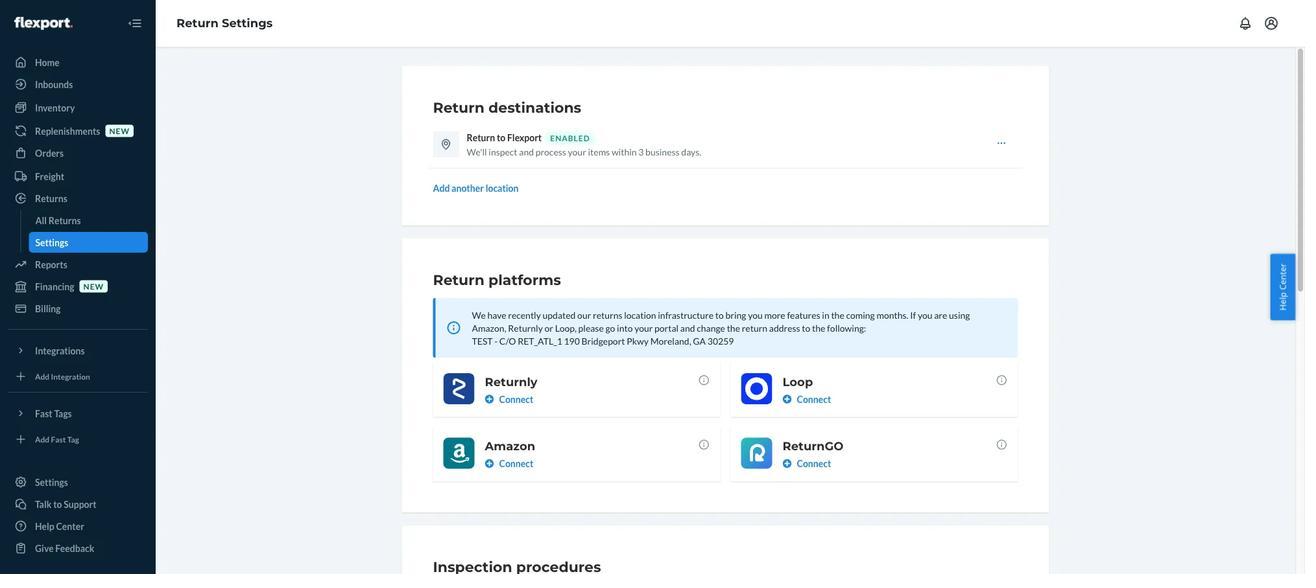 Task type: locate. For each thing, give the bounding box(es) containing it.
you up return
[[748, 310, 763, 321]]

test
[[472, 336, 493, 347]]

plus circle image
[[485, 395, 494, 404], [783, 395, 792, 404], [485, 460, 494, 469], [783, 460, 792, 469]]

plus circle image up amazon
[[485, 395, 494, 404]]

plus circle image down "returngo"
[[783, 460, 792, 469]]

fast
[[35, 409, 52, 420], [51, 435, 66, 444]]

add fast tag
[[35, 435, 79, 444]]

connect down "returngo"
[[797, 459, 832, 470]]

connect down amazon
[[499, 459, 534, 470]]

the right in
[[832, 310, 845, 321]]

connect for returnly
[[499, 394, 534, 405]]

flexport logo image
[[14, 17, 73, 30]]

orders link
[[8, 143, 148, 164]]

connect button for returnly
[[485, 393, 534, 406]]

0 vertical spatial new
[[109, 126, 130, 136]]

plus circle image down loop
[[783, 395, 792, 404]]

returns
[[35, 193, 67, 204], [48, 215, 81, 226]]

connect inside connect link
[[797, 459, 832, 470]]

our
[[578, 310, 591, 321]]

returnly down the c/o
[[485, 375, 538, 389]]

talk to support
[[35, 499, 96, 510]]

returnly down "recently"
[[508, 323, 543, 334]]

1 vertical spatial returns
[[48, 215, 81, 226]]

in
[[822, 310, 830, 321]]

and down infrastructure
[[681, 323, 695, 334]]

moreland,
[[651, 336, 692, 347]]

help center link
[[8, 517, 148, 537]]

3
[[639, 146, 644, 157]]

help inside button
[[1277, 293, 1289, 311]]

returns right all at the left
[[48, 215, 81, 226]]

0 vertical spatial and
[[519, 146, 534, 157]]

please
[[579, 323, 604, 334]]

your up "pkwy"
[[635, 323, 653, 334]]

1 vertical spatial help center
[[35, 521, 84, 532]]

help center
[[1277, 264, 1289, 311], [35, 521, 84, 532]]

add inside 'link'
[[35, 372, 49, 382]]

0 vertical spatial settings
[[222, 16, 273, 30]]

the down in
[[813, 323, 826, 334]]

location up into
[[624, 310, 656, 321]]

to up inspect
[[497, 132, 506, 143]]

return for return platforms
[[433, 272, 485, 289]]

settings link up talk to support button
[[8, 472, 148, 493]]

connect link
[[783, 458, 1008, 471]]

connect button for loop
[[783, 393, 832, 406]]

more
[[765, 310, 786, 321]]

0 vertical spatial help
[[1277, 293, 1289, 311]]

ga
[[693, 336, 706, 347]]

0 vertical spatial help center
[[1277, 264, 1289, 311]]

new for replenishments
[[109, 126, 130, 136]]

add left the integration
[[35, 372, 49, 382]]

location right another
[[486, 183, 519, 194]]

connect button down amazon
[[485, 458, 534, 471]]

add for add fast tag
[[35, 435, 49, 444]]

new
[[109, 126, 130, 136], [83, 282, 104, 291]]

features
[[787, 310, 821, 321]]

1 horizontal spatial your
[[635, 323, 653, 334]]

return settings link
[[177, 16, 273, 30]]

return destinations
[[433, 99, 582, 116]]

returns inside "link"
[[48, 215, 81, 226]]

to
[[497, 132, 506, 143], [716, 310, 724, 321], [802, 323, 811, 334], [53, 499, 62, 510]]

1 vertical spatial location
[[624, 310, 656, 321]]

1 vertical spatial add
[[35, 372, 49, 382]]

integrations button
[[8, 341, 148, 361]]

0 vertical spatial location
[[486, 183, 519, 194]]

all
[[35, 215, 47, 226]]

home link
[[8, 52, 148, 73]]

0 horizontal spatial the
[[727, 323, 740, 334]]

the down bring at the bottom of page
[[727, 323, 740, 334]]

billing link
[[8, 299, 148, 319]]

your inside the we have recently updated our returns location infrastructure to bring you more features in the coming months. if you are using amazon, returnly or loop, please go into your portal and change the return address to the following: test - c/o ret_atl_1 190 bridgeport pkwy moreland, ga 30259
[[635, 323, 653, 334]]

we
[[472, 310, 486, 321]]

add
[[433, 183, 450, 194], [35, 372, 49, 382], [35, 435, 49, 444]]

connect
[[499, 394, 534, 405], [797, 394, 832, 405], [499, 459, 534, 470], [797, 459, 832, 470]]

add inside button
[[433, 183, 450, 194]]

help center inside help center button
[[1277, 264, 1289, 311]]

2 vertical spatial add
[[35, 435, 49, 444]]

settings link
[[29, 232, 148, 253], [8, 472, 148, 493]]

talk to support button
[[8, 495, 148, 515]]

0 horizontal spatial your
[[568, 146, 587, 157]]

financing
[[35, 281, 74, 292]]

new up 'orders' link
[[109, 126, 130, 136]]

1 horizontal spatial you
[[918, 310, 933, 321]]

connect button
[[485, 393, 534, 406], [783, 393, 832, 406], [485, 458, 534, 471]]

and
[[519, 146, 534, 157], [681, 323, 695, 334]]

0 vertical spatial returnly
[[508, 323, 543, 334]]

0 horizontal spatial you
[[748, 310, 763, 321]]

plus circle image down amazon
[[485, 460, 494, 469]]

1 horizontal spatial and
[[681, 323, 695, 334]]

0 horizontal spatial help center
[[35, 521, 84, 532]]

new down the reports link
[[83, 282, 104, 291]]

and inside the we have recently updated our returns location infrastructure to bring you more features in the coming months. if you are using amazon, returnly or loop, please go into your portal and change the return address to the following: test - c/o ret_atl_1 190 bridgeport pkwy moreland, ga 30259
[[681, 323, 695, 334]]

return
[[177, 16, 219, 30], [433, 99, 485, 116], [467, 132, 495, 143], [433, 272, 485, 289]]

another
[[452, 183, 484, 194]]

to right the talk
[[53, 499, 62, 510]]

open notifications image
[[1238, 16, 1254, 31]]

returns
[[593, 310, 623, 321]]

add down fast tags
[[35, 435, 49, 444]]

1 vertical spatial help
[[35, 521, 54, 532]]

1 horizontal spatial location
[[624, 310, 656, 321]]

the
[[832, 310, 845, 321], [727, 323, 740, 334], [813, 323, 826, 334]]

add fast tag link
[[8, 430, 148, 450]]

help center inside help center link
[[35, 521, 84, 532]]

give feedback
[[35, 544, 94, 555]]

1 horizontal spatial new
[[109, 126, 130, 136]]

0 vertical spatial fast
[[35, 409, 52, 420]]

0 horizontal spatial location
[[486, 183, 519, 194]]

1 horizontal spatial help
[[1277, 293, 1289, 311]]

returns down freight
[[35, 193, 67, 204]]

we'll
[[467, 146, 487, 157]]

2 you from the left
[[918, 310, 933, 321]]

30259
[[708, 336, 734, 347]]

connect button up amazon
[[485, 393, 534, 406]]

using
[[949, 310, 970, 321]]

add left another
[[433, 183, 450, 194]]

go
[[606, 323, 615, 334]]

you
[[748, 310, 763, 321], [918, 310, 933, 321]]

0 vertical spatial center
[[1277, 264, 1289, 291]]

settings link down all returns "link"
[[29, 232, 148, 253]]

process
[[536, 146, 566, 157]]

connect for loop
[[797, 394, 832, 405]]

1 vertical spatial new
[[83, 282, 104, 291]]

1 horizontal spatial help center
[[1277, 264, 1289, 311]]

center inside button
[[1277, 264, 1289, 291]]

1 vertical spatial and
[[681, 323, 695, 334]]

loop
[[783, 375, 813, 389]]

flexport
[[507, 132, 542, 143]]

within
[[612, 146, 637, 157]]

tag
[[67, 435, 79, 444]]

add integration
[[35, 372, 90, 382]]

inbounds
[[35, 79, 73, 90]]

and down flexport
[[519, 146, 534, 157]]

return for return settings
[[177, 16, 219, 30]]

add for add integration
[[35, 372, 49, 382]]

you right if
[[918, 310, 933, 321]]

connect up amazon
[[499, 394, 534, 405]]

center
[[1277, 264, 1289, 291], [56, 521, 84, 532]]

fast left tag
[[51, 435, 66, 444]]

have
[[488, 310, 507, 321]]

orders
[[35, 148, 64, 159]]

0 vertical spatial your
[[568, 146, 587, 157]]

2 horizontal spatial the
[[832, 310, 845, 321]]

1 vertical spatial your
[[635, 323, 653, 334]]

-
[[495, 336, 498, 347]]

your down the enabled
[[568, 146, 587, 157]]

freight
[[35, 171, 64, 182]]

reports link
[[8, 254, 148, 275]]

fast inside 'dropdown button'
[[35, 409, 52, 420]]

your
[[568, 146, 587, 157], [635, 323, 653, 334]]

connect down loop
[[797, 394, 832, 405]]

0 horizontal spatial center
[[56, 521, 84, 532]]

fast left tags
[[35, 409, 52, 420]]

connect button down loop
[[783, 393, 832, 406]]

return settings
[[177, 16, 273, 30]]

return to flexport
[[467, 132, 542, 143]]

2 vertical spatial settings
[[35, 477, 68, 488]]

0 horizontal spatial new
[[83, 282, 104, 291]]

pkwy
[[627, 336, 649, 347]]

returnly
[[508, 323, 543, 334], [485, 375, 538, 389]]

if
[[911, 310, 917, 321]]

0 vertical spatial add
[[433, 183, 450, 194]]

0 vertical spatial returns
[[35, 193, 67, 204]]

location
[[486, 183, 519, 194], [624, 310, 656, 321]]

1 horizontal spatial center
[[1277, 264, 1289, 291]]

0 horizontal spatial and
[[519, 146, 534, 157]]



Task type: vqa. For each thing, say whether or not it's contained in the screenshot.
The Chain
no



Task type: describe. For each thing, give the bounding box(es) containing it.
give
[[35, 544, 54, 555]]

inventory
[[35, 102, 75, 113]]

add another location button
[[433, 182, 519, 195]]

portal
[[655, 323, 679, 334]]

days.
[[682, 146, 702, 157]]

following:
[[828, 323, 867, 334]]

inspect
[[489, 146, 518, 157]]

or
[[545, 323, 554, 334]]

1 vertical spatial fast
[[51, 435, 66, 444]]

coming
[[847, 310, 875, 321]]

feedback
[[55, 544, 94, 555]]

are
[[935, 310, 948, 321]]

into
[[617, 323, 633, 334]]

business
[[646, 146, 680, 157]]

replenishments
[[35, 126, 100, 137]]

connect button for amazon
[[485, 458, 534, 471]]

to inside button
[[53, 499, 62, 510]]

1 you from the left
[[748, 310, 763, 321]]

add another location
[[433, 183, 519, 194]]

recently
[[508, 310, 541, 321]]

c/o
[[500, 336, 516, 347]]

infrastructure
[[658, 310, 714, 321]]

plus circle image for amazon
[[485, 460, 494, 469]]

location inside the we have recently updated our returns location infrastructure to bring you more features in the coming months. if you are using amazon, returnly or loop, please go into your portal and change the return address to the following: test - c/o ret_atl_1 190 bridgeport pkwy moreland, ga 30259
[[624, 310, 656, 321]]

to up change
[[716, 310, 724, 321]]

return for return destinations
[[433, 99, 485, 116]]

bring
[[726, 310, 747, 321]]

help center button
[[1271, 254, 1296, 321]]

all returns link
[[29, 210, 148, 231]]

plus circle image for loop
[[783, 395, 792, 404]]

close navigation image
[[127, 16, 143, 31]]

1 horizontal spatial the
[[813, 323, 826, 334]]

1 vertical spatial settings link
[[8, 472, 148, 493]]

home
[[35, 57, 60, 68]]

give feedback button
[[8, 539, 148, 559]]

bridgeport
[[582, 336, 625, 347]]

1 vertical spatial returnly
[[485, 375, 538, 389]]

address
[[770, 323, 801, 334]]

months.
[[877, 310, 909, 321]]

integration
[[51, 372, 90, 382]]

amazon,
[[472, 323, 507, 334]]

location inside button
[[486, 183, 519, 194]]

support
[[64, 499, 96, 510]]

to down 'features'
[[802, 323, 811, 334]]

amazon
[[485, 440, 535, 454]]

tags
[[54, 409, 72, 420]]

add integration link
[[8, 367, 148, 387]]

destinations
[[489, 99, 582, 116]]

returngo
[[783, 440, 844, 454]]

returnly inside the we have recently updated our returns location infrastructure to bring you more features in the coming months. if you are using amazon, returnly or loop, please go into your portal and change the return address to the following: test - c/o ret_atl_1 190 bridgeport pkwy moreland, ga 30259
[[508, 323, 543, 334]]

reports
[[35, 259, 67, 270]]

return for return to flexport
[[467, 132, 495, 143]]

1 vertical spatial settings
[[35, 237, 68, 248]]

return platforms
[[433, 272, 561, 289]]

talk
[[35, 499, 52, 510]]

enabled
[[551, 133, 590, 143]]

inbounds link
[[8, 74, 148, 95]]

billing
[[35, 303, 61, 314]]

ret_atl_1
[[518, 336, 563, 347]]

new for financing
[[83, 282, 104, 291]]

plus circle image inside connect link
[[783, 460, 792, 469]]

freight link
[[8, 166, 148, 187]]

integrations
[[35, 346, 85, 357]]

open account menu image
[[1264, 16, 1280, 31]]

platforms
[[489, 272, 561, 289]]

we'll inspect and process your items within 3 business days.
[[467, 146, 702, 157]]

returns link
[[8, 188, 148, 209]]

fast tags button
[[8, 404, 148, 424]]

change
[[697, 323, 725, 334]]

returns inside 'link'
[[35, 193, 67, 204]]

connect for amazon
[[499, 459, 534, 470]]

190
[[564, 336, 580, 347]]

1 vertical spatial center
[[56, 521, 84, 532]]

inventory link
[[8, 97, 148, 118]]

items
[[588, 146, 610, 157]]

0 vertical spatial settings link
[[29, 232, 148, 253]]

0 horizontal spatial help
[[35, 521, 54, 532]]

add for add another location
[[433, 183, 450, 194]]

we have recently updated our returns location infrastructure to bring you more features in the coming months. if you are using amazon, returnly or loop, please go into your portal and change the return address to the following: test - c/o ret_atl_1 190 bridgeport pkwy moreland, ga 30259
[[472, 310, 970, 347]]

all returns
[[35, 215, 81, 226]]

plus circle image for returnly
[[485, 395, 494, 404]]

return
[[742, 323, 768, 334]]

updated
[[543, 310, 576, 321]]



